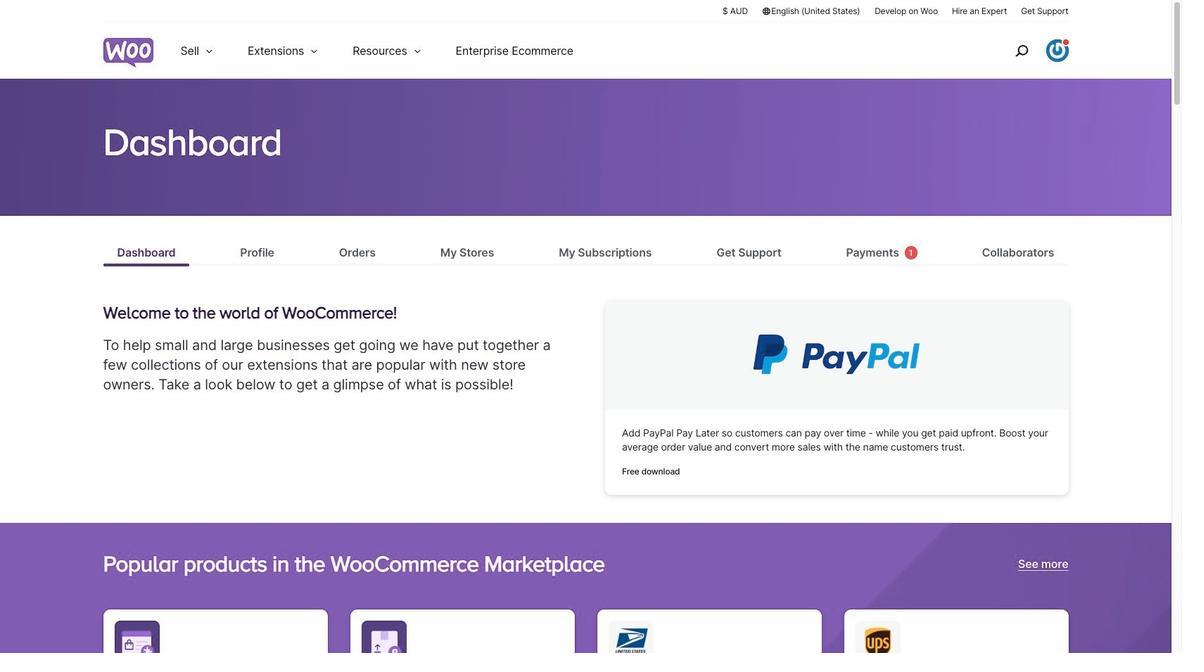 Task type: describe. For each thing, give the bounding box(es) containing it.
service navigation menu element
[[985, 28, 1069, 74]]



Task type: locate. For each thing, give the bounding box(es) containing it.
search image
[[1010, 39, 1033, 62]]

open account menu image
[[1046, 39, 1069, 62]]



Task type: vqa. For each thing, say whether or not it's contained in the screenshot.
Of
no



